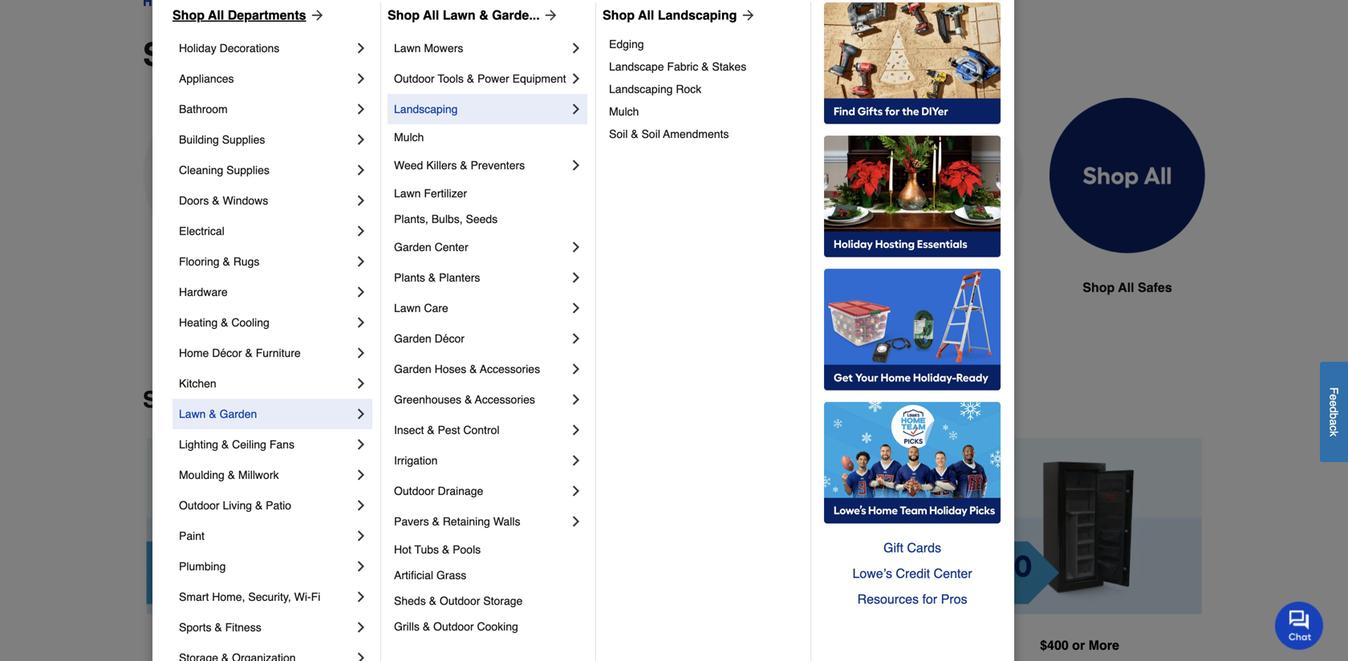 Task type: describe. For each thing, give the bounding box(es) containing it.
mulch for shop all landscaping
[[609, 105, 639, 118]]

garden for garden center
[[394, 241, 432, 254]]

gun safes link
[[324, 98, 480, 336]]

paint
[[179, 530, 205, 543]]

building supplies link
[[179, 124, 353, 155]]

landscaping rock
[[609, 83, 702, 96]]

home safes
[[547, 280, 620, 295]]

departments
[[228, 8, 306, 22]]

chevron right image for insect & pest control
[[568, 422, 584, 438]]

home for home décor & furniture
[[179, 347, 209, 360]]

mowers
[[424, 42, 464, 55]]

supplies for building supplies
[[222, 133, 265, 146]]

garde...
[[492, 8, 540, 22]]

& right sheds at the left of page
[[429, 595, 437, 608]]

holiday decorations
[[179, 42, 280, 55]]

1 horizontal spatial center
[[934, 566, 973, 581]]

landscaping for landscaping
[[394, 103, 458, 116]]

& right killers
[[460, 159, 468, 172]]

shop all safes link
[[1050, 98, 1206, 336]]

$99
[[233, 638, 255, 653]]

& right 'fabric'
[[702, 60, 709, 73]]

& right doors
[[212, 194, 220, 207]]

all for lawn
[[423, 8, 439, 22]]

chevron right image for lawn care
[[568, 300, 584, 316]]

b
[[1328, 413, 1341, 419]]

doors & windows link
[[179, 185, 353, 216]]

chevron right image for bathroom
[[353, 101, 369, 117]]

lawn for lawn mowers
[[394, 42, 421, 55]]

& right the pavers
[[432, 515, 440, 528]]

or
[[258, 638, 271, 653]]

lowe's credit center link
[[824, 561, 1001, 587]]

hot tubs & pools
[[394, 544, 481, 556]]

chevron right image for heating & cooling
[[353, 315, 369, 331]]

home for home safes
[[547, 280, 583, 295]]

garden center
[[394, 241, 469, 254]]

soil & soil amendments
[[609, 128, 729, 140]]

holiday
[[179, 42, 217, 55]]

credit
[[896, 566, 931, 581]]

lowe's
[[853, 566, 893, 581]]

insect
[[394, 424, 424, 437]]

tubs
[[415, 544, 439, 556]]

landscaping for landscaping rock
[[609, 83, 673, 96]]

plumbing
[[179, 560, 226, 573]]

safes for home safes
[[586, 280, 620, 295]]

stakes
[[712, 60, 747, 73]]

gift
[[884, 541, 904, 556]]

outdoor tools & power equipment link
[[394, 63, 568, 94]]

$400 or more
[[1041, 638, 1120, 653]]

fertilizer
[[424, 187, 467, 200]]

lighting
[[179, 438, 218, 451]]

safes for fireproof safes
[[234, 280, 268, 295]]

wi-
[[294, 591, 311, 604]]

outdoor for outdoor tools & power equipment
[[394, 72, 435, 85]]

lawn & garden
[[179, 408, 257, 421]]

chevron right image for sports & fitness
[[353, 620, 369, 636]]

0 vertical spatial landscaping
[[658, 8, 737, 22]]

fans
[[270, 438, 295, 451]]

shop for shop all safes
[[1083, 280, 1115, 295]]

fireproof safes
[[174, 280, 268, 295]]

planters
[[439, 271, 480, 284]]

care
[[424, 302, 449, 315]]

chevron right image for lawn & garden
[[353, 406, 369, 422]]

& left garde...
[[479, 8, 489, 22]]

f e e d b a c k button
[[1321, 362, 1349, 462]]

gift cards link
[[824, 535, 1001, 561]]

shop for shop all departments
[[173, 8, 205, 22]]

lawn for lawn fertilizer
[[394, 187, 421, 200]]

1 e from the top
[[1328, 394, 1341, 401]]

patio
[[266, 499, 291, 512]]

pavers & retaining walls link
[[394, 507, 568, 537]]

retaining
[[443, 515, 490, 528]]

fitness
[[225, 621, 261, 634]]

chevron right image for smart home, security, wi-fi
[[353, 589, 369, 605]]

irrigation link
[[394, 446, 568, 476]]

supplies for cleaning supplies
[[227, 164, 270, 177]]

safes for file safes
[[942, 280, 977, 295]]

lawn inside shop all lawn & garde... link
[[443, 8, 476, 22]]

plants & planters link
[[394, 263, 568, 293]]

get your home holiday-ready. image
[[824, 269, 1001, 391]]

building
[[179, 133, 219, 146]]

landscape fabric & stakes link
[[609, 55, 800, 78]]

1 soil from the left
[[609, 128, 628, 140]]

hardware
[[179, 286, 228, 299]]

greenhouses & accessories
[[394, 393, 535, 406]]

lighting & ceiling fans link
[[179, 430, 353, 460]]

shop all safes
[[1083, 280, 1173, 295]]

chevron right image for lighting & ceiling fans
[[353, 437, 369, 453]]

weed killers & preventers link
[[394, 150, 568, 181]]

$400 or more. image
[[958, 439, 1203, 615]]

smart home, security, wi-fi
[[179, 591, 321, 604]]

by
[[272, 387, 298, 413]]

decorations
[[220, 42, 280, 55]]

& left furniture
[[245, 347, 253, 360]]

mulch link for lawn
[[394, 124, 584, 150]]

rock
[[676, 83, 702, 96]]

a tall black sports afield gun safe. image
[[324, 98, 480, 254]]

home safes link
[[506, 98, 662, 336]]

chevron right image for irrigation
[[568, 453, 584, 469]]

lawn for lawn & garden
[[179, 408, 206, 421]]

moulding
[[179, 469, 225, 482]]

chevron right image for plumbing
[[353, 559, 369, 575]]

chevron right image for hardware
[[353, 284, 369, 300]]

shop all landscaping link
[[603, 6, 757, 25]]

lawn care
[[394, 302, 449, 315]]

grills & outdoor cooking
[[394, 621, 518, 633]]

& down landscaping rock
[[631, 128, 639, 140]]

fireproof
[[174, 280, 230, 295]]

electrical
[[179, 225, 225, 238]]

mulch link for landscaping
[[609, 100, 800, 123]]

hot tubs & pools link
[[394, 537, 584, 563]]

1 vertical spatial accessories
[[475, 393, 535, 406]]

price
[[304, 387, 359, 413]]

flooring & rugs link
[[179, 246, 353, 277]]

cleaning supplies
[[179, 164, 270, 177]]

find gifts for the diyer. image
[[824, 2, 1001, 124]]

grass
[[437, 569, 467, 582]]

arrow right image for shop all departments
[[306, 7, 326, 23]]

chevron right image for outdoor drainage
[[568, 483, 584, 499]]

chevron right image for paint
[[353, 528, 369, 544]]

gun safes
[[370, 280, 434, 295]]

insect & pest control link
[[394, 415, 568, 446]]

lawn fertilizer
[[394, 187, 467, 200]]

shop for shop all landscaping
[[603, 8, 635, 22]]

sheds
[[394, 595, 426, 608]]

more
[[1089, 638, 1120, 653]]

& left ceiling
[[222, 438, 229, 451]]

sports & fitness link
[[179, 613, 353, 643]]

cards
[[907, 541, 942, 556]]

living
[[223, 499, 252, 512]]

garden décor link
[[394, 324, 568, 354]]

gift cards
[[884, 541, 942, 556]]

bathroom
[[179, 103, 228, 116]]

garden center link
[[394, 232, 568, 263]]

outdoor down sheds & outdoor storage
[[434, 621, 474, 633]]

chevron right image for moulding & millwork
[[353, 467, 369, 483]]

arrow right image
[[540, 7, 559, 23]]

chat invite button image
[[1276, 601, 1325, 650]]

2 soil from the left
[[642, 128, 661, 140]]

power
[[478, 72, 510, 85]]

kitchen
[[179, 377, 217, 390]]

safes for gun safes
[[400, 280, 434, 295]]

file safes link
[[869, 98, 1024, 336]]

chevron right image for electrical
[[353, 223, 369, 239]]

all for landscaping
[[638, 8, 655, 22]]

edging
[[609, 38, 644, 51]]

& left millwork
[[228, 469, 235, 482]]

lawn fertilizer link
[[394, 181, 584, 206]]

chevron right image for pavers & retaining walls
[[568, 514, 584, 530]]

& right hoses
[[470, 363, 477, 376]]

all for safes
[[1119, 280, 1135, 295]]

–
[[806, 639, 813, 653]]

& up lighting
[[209, 408, 217, 421]]

chevron right image for lawn mowers
[[568, 40, 584, 56]]

drainage
[[438, 485, 484, 498]]

lawn & garden link
[[179, 399, 353, 430]]



Task type: locate. For each thing, give the bounding box(es) containing it.
& left patio
[[255, 499, 263, 512]]

$100 to $200. image
[[417, 439, 662, 615]]

center
[[435, 241, 469, 254], [934, 566, 973, 581]]

amendments
[[663, 128, 729, 140]]

soil down landscaping rock
[[609, 128, 628, 140]]

lawn down kitchen
[[179, 408, 206, 421]]

landscaping
[[658, 8, 737, 22], [609, 83, 673, 96], [394, 103, 458, 116]]

d
[[1328, 407, 1341, 413]]

chevron right image for greenhouses & accessories
[[568, 392, 584, 408]]

supplies inside cleaning supplies link
[[227, 164, 270, 177]]

chevron right image for outdoor tools & power equipment
[[568, 71, 584, 87]]

shop for shop all lawn & garde...
[[388, 8, 420, 22]]

lawn inside lawn mowers link
[[394, 42, 421, 55]]

& left rugs
[[223, 255, 230, 268]]

a black sentrysafe file safe with a key in the lock and the lid ajar. image
[[869, 98, 1024, 253]]

bathroom link
[[179, 94, 353, 124]]

cooking
[[477, 621, 518, 633]]

chevron right image for weed killers & preventers
[[568, 157, 584, 173]]

supplies inside building supplies link
[[222, 133, 265, 146]]

$200
[[774, 639, 802, 653]]

walls
[[494, 515, 521, 528]]

2 shop from the left
[[388, 8, 420, 22]]

chevron right image for appliances
[[353, 71, 369, 87]]

doors & windows
[[179, 194, 268, 207]]

shop inside shop all departments link
[[173, 8, 205, 22]]

garden down plants,
[[394, 241, 432, 254]]

lawn mowers link
[[394, 33, 568, 63]]

& right sports
[[215, 621, 222, 634]]

1 vertical spatial mulch link
[[394, 124, 584, 150]]

garden inside 'link'
[[220, 408, 257, 421]]

mulch
[[609, 105, 639, 118], [394, 131, 424, 144]]

décor for lawn
[[435, 332, 465, 345]]

1 vertical spatial décor
[[212, 347, 242, 360]]

hardware link
[[179, 277, 353, 307]]

outdoor down lawn mowers on the left top of page
[[394, 72, 435, 85]]

0 horizontal spatial arrow right image
[[306, 7, 326, 23]]

2 vertical spatial landscaping
[[394, 103, 458, 116]]

chevron right image for doors & windows
[[353, 193, 369, 209]]

lawn left mowers
[[394, 42, 421, 55]]

flooring
[[179, 255, 220, 268]]

plants
[[394, 271, 425, 284]]

soil left "amendments" in the top of the page
[[642, 128, 661, 140]]

1 vertical spatial center
[[934, 566, 973, 581]]

shop all lawn & garde...
[[388, 8, 540, 22]]

center up pros
[[934, 566, 973, 581]]

& down garden hoses & accessories
[[465, 393, 472, 406]]

ceiling
[[232, 438, 267, 451]]

garden hoses & accessories
[[394, 363, 540, 376]]

& right grills
[[423, 621, 430, 633]]

décor for departments
[[212, 347, 242, 360]]

sports & fitness
[[179, 621, 261, 634]]

home,
[[212, 591, 245, 604]]

chevron right image for garden hoses & accessories
[[568, 361, 584, 377]]

c
[[1328, 426, 1341, 431]]

outdoor tools & power equipment
[[394, 72, 566, 85]]

chevron right image for flooring & rugs
[[353, 254, 369, 270]]

bulbs,
[[432, 213, 463, 226]]

pest
[[438, 424, 460, 437]]

chevron right image for building supplies
[[353, 132, 369, 148]]

shop up lawn mowers on the left top of page
[[388, 8, 420, 22]]

chevron right image
[[353, 40, 369, 56], [353, 71, 369, 87], [353, 101, 369, 117], [568, 157, 584, 173], [353, 162, 369, 178], [568, 239, 584, 255], [353, 254, 369, 270], [353, 315, 369, 331], [353, 345, 369, 361], [353, 376, 369, 392], [568, 422, 584, 438], [568, 453, 584, 469], [353, 559, 369, 575], [353, 620, 369, 636]]

outdoor down the moulding
[[179, 499, 220, 512]]

$200 – $400
[[774, 639, 845, 653]]

millwork
[[238, 469, 279, 482]]

lawn up plants,
[[394, 187, 421, 200]]

0 vertical spatial home
[[547, 280, 583, 295]]

outdoor up grills & outdoor cooking on the left bottom of page
[[440, 595, 480, 608]]

& left cooling
[[221, 316, 228, 329]]

0 horizontal spatial mulch link
[[394, 124, 584, 150]]

all inside shop all landscaping link
[[638, 8, 655, 22]]

pools
[[453, 544, 481, 556]]

center down bulbs,
[[435, 241, 469, 254]]

outdoor for outdoor living & patio
[[179, 499, 220, 512]]

resources for pros link
[[824, 587, 1001, 613]]

chevron right image for cleaning supplies
[[353, 162, 369, 178]]

1 horizontal spatial mulch
[[609, 105, 639, 118]]

1 horizontal spatial shop
[[388, 8, 420, 22]]

0 horizontal spatial shop
[[143, 387, 199, 413]]

chevron right image for holiday decorations
[[353, 40, 369, 56]]

1 shop from the left
[[173, 8, 205, 22]]

garden up lighting & ceiling fans
[[220, 408, 257, 421]]

shop
[[1083, 280, 1115, 295], [143, 387, 199, 413]]

1 vertical spatial shop
[[143, 387, 199, 413]]

garden up 'greenhouses'
[[394, 363, 432, 376]]

e up b
[[1328, 401, 1341, 407]]

equipment
[[513, 72, 566, 85]]

safes for shop safes by price
[[205, 387, 265, 413]]

lawn inside "lawn & garden" 'link'
[[179, 408, 206, 421]]

plants,
[[394, 213, 429, 226]]

chevron right image for garden décor
[[568, 331, 584, 347]]

2 horizontal spatial shop
[[603, 8, 635, 22]]

$200 to $400. image
[[687, 439, 932, 615]]

lowe's home team holiday picks. image
[[824, 402, 1001, 524]]

mulch link up "amendments" in the top of the page
[[609, 100, 800, 123]]

supplies
[[222, 133, 265, 146], [227, 164, 270, 177]]

building supplies
[[179, 133, 265, 146]]

smart
[[179, 591, 209, 604]]

0 horizontal spatial soil
[[609, 128, 628, 140]]

irrigation
[[394, 454, 438, 467]]

artificial
[[394, 569, 434, 582]]

décor down heating & cooling
[[212, 347, 242, 360]]

all for departments
[[208, 8, 224, 22]]

& left pest
[[427, 424, 435, 437]]

0 vertical spatial décor
[[435, 332, 465, 345]]

lawn down gun safes
[[394, 302, 421, 315]]

pros
[[941, 592, 968, 607]]

sports
[[179, 621, 212, 634]]

2 arrow right image from the left
[[737, 7, 757, 23]]

garden for garden décor
[[394, 332, 432, 345]]

lawn for lawn care
[[394, 302, 421, 315]]

lawn up mowers
[[443, 8, 476, 22]]

plumbing link
[[179, 552, 353, 582]]

outdoor drainage link
[[394, 476, 568, 507]]

0 vertical spatial supplies
[[222, 133, 265, 146]]

chevron right image for plants & planters
[[568, 270, 584, 286]]

shop all departments link
[[173, 6, 326, 25]]

e up "d"
[[1328, 394, 1341, 401]]

arrow right image
[[306, 7, 326, 23], [737, 7, 757, 23]]

a black sentrysafe home safe with the door ajar. image
[[506, 98, 662, 253]]

a black honeywell chest safe with the top open. image
[[687, 98, 843, 254]]

lawn inside 'lawn care' link
[[394, 302, 421, 315]]

0 vertical spatial mulch
[[609, 105, 639, 118]]

1 arrow right image from the left
[[306, 7, 326, 23]]

landscaping down tools
[[394, 103, 458, 116]]

holiday decorations link
[[179, 33, 353, 63]]

lawn inside lawn fertilizer link
[[394, 187, 421, 200]]

shop inside shop all lawn & garde... link
[[388, 8, 420, 22]]

mulch down landscaping rock
[[609, 105, 639, 118]]

mulch for shop all lawn & garde...
[[394, 131, 424, 144]]

0 vertical spatial accessories
[[480, 363, 540, 376]]

mulch link up preventers
[[394, 124, 584, 150]]

heating & cooling
[[179, 316, 270, 329]]

lawn mowers
[[394, 42, 464, 55]]

security,
[[248, 591, 291, 604]]

holiday hosting essentials. image
[[824, 136, 1001, 258]]

safes
[[143, 36, 229, 73], [234, 280, 268, 295], [400, 280, 434, 295], [586, 280, 620, 295], [942, 280, 977, 295], [1138, 280, 1173, 295], [205, 387, 265, 413]]

arrow right image for shop all landscaping
[[737, 7, 757, 23]]

1 vertical spatial home
[[179, 347, 209, 360]]

1 vertical spatial supplies
[[227, 164, 270, 177]]

arrow right image up holiday decorations link
[[306, 7, 326, 23]]

1 horizontal spatial home
[[547, 280, 583, 295]]

chevron right image for garden center
[[568, 239, 584, 255]]

shop for shop safes by price
[[143, 387, 199, 413]]

1 horizontal spatial mulch link
[[609, 100, 800, 123]]

1 horizontal spatial shop
[[1083, 280, 1115, 295]]

landscaping inside 'link'
[[394, 103, 458, 116]]

outdoor
[[394, 72, 435, 85], [394, 485, 435, 498], [179, 499, 220, 512], [440, 595, 480, 608], [434, 621, 474, 633]]

landscaping up edging link
[[658, 8, 737, 22]]

heating
[[179, 316, 218, 329]]

outdoor down irrigation
[[394, 485, 435, 498]]

landscape fabric & stakes
[[609, 60, 747, 73]]

outdoor living & patio
[[179, 499, 291, 512]]

0 vertical spatial shop
[[1083, 280, 1115, 295]]

0 horizontal spatial center
[[435, 241, 469, 254]]

mulch up weed
[[394, 131, 424, 144]]

arrow right image inside shop all landscaping link
[[737, 7, 757, 23]]

& right tubs
[[442, 544, 450, 556]]

1 vertical spatial landscaping
[[609, 83, 673, 96]]

all inside shop all safes link
[[1119, 280, 1135, 295]]

moulding & millwork
[[179, 469, 279, 482]]

0 horizontal spatial shop
[[173, 8, 205, 22]]

less
[[275, 638, 304, 653]]

chevron right image for outdoor living & patio
[[353, 498, 369, 514]]

control
[[464, 424, 500, 437]]

landscaping down the landscape
[[609, 83, 673, 96]]

shop up edging in the top left of the page
[[603, 8, 635, 22]]

décor
[[435, 332, 465, 345], [212, 347, 242, 360]]

accessories down garden décor link
[[480, 363, 540, 376]]

sheds & outdoor storage
[[394, 595, 523, 608]]

smart home, security, wi-fi link
[[179, 582, 353, 613]]

f e e d b a c k
[[1328, 387, 1341, 437]]

shop all. image
[[1050, 98, 1206, 254]]

furniture
[[256, 347, 301, 360]]

0 horizontal spatial décor
[[212, 347, 242, 360]]

storage
[[484, 595, 523, 608]]

plants, bulbs, seeds link
[[394, 206, 584, 232]]

0 vertical spatial center
[[435, 241, 469, 254]]

supplies up windows
[[227, 164, 270, 177]]

all inside shop all departments link
[[208, 8, 224, 22]]

1 horizontal spatial arrow right image
[[737, 7, 757, 23]]

& right tools
[[467, 72, 475, 85]]

$99 or less. image
[[146, 439, 391, 615]]

outdoor living & patio link
[[179, 491, 353, 521]]

seeds
[[466, 213, 498, 226]]

shop all landscaping
[[603, 8, 737, 22]]

0 horizontal spatial home
[[179, 347, 209, 360]]

chevron right image for kitchen
[[353, 376, 369, 392]]

grills
[[394, 621, 420, 633]]

edging link
[[609, 33, 800, 55]]

1 vertical spatial mulch
[[394, 131, 424, 144]]

a black sentrysafe fireproof safe. image
[[143, 98, 299, 253]]

2 e from the top
[[1328, 401, 1341, 407]]

& right plants
[[429, 271, 436, 284]]

accessories up control
[[475, 393, 535, 406]]

fi
[[311, 591, 321, 604]]

shop inside shop all landscaping link
[[603, 8, 635, 22]]

garden for garden hoses & accessories
[[394, 363, 432, 376]]

outdoor for outdoor drainage
[[394, 485, 435, 498]]

1 horizontal spatial décor
[[435, 332, 465, 345]]

chevron right image for landscaping
[[568, 101, 584, 117]]

electrical link
[[179, 216, 353, 246]]

décor up hoses
[[435, 332, 465, 345]]

f
[[1328, 387, 1341, 394]]

0 vertical spatial mulch link
[[609, 100, 800, 123]]

lowe's credit center
[[853, 566, 973, 581]]

arrow right image up edging link
[[737, 7, 757, 23]]

fireproof safes link
[[143, 98, 299, 336]]

shop up holiday on the left
[[173, 8, 205, 22]]

all inside shop all lawn & garde... link
[[423, 8, 439, 22]]

supplies up "cleaning supplies"
[[222, 133, 265, 146]]

3 shop from the left
[[603, 8, 635, 22]]

arrow right image inside shop all departments link
[[306, 7, 326, 23]]

chevron right image for home décor & furniture
[[353, 345, 369, 361]]

shop all lawn & garde... link
[[388, 6, 559, 25]]

garden down lawn care
[[394, 332, 432, 345]]

1 horizontal spatial soil
[[642, 128, 661, 140]]

chevron right image
[[568, 40, 584, 56], [568, 71, 584, 87], [568, 101, 584, 117], [353, 132, 369, 148], [353, 193, 369, 209], [353, 223, 369, 239], [568, 270, 584, 286], [353, 284, 369, 300], [568, 300, 584, 316], [568, 331, 584, 347], [568, 361, 584, 377], [568, 392, 584, 408], [353, 406, 369, 422], [353, 437, 369, 453], [353, 467, 369, 483], [568, 483, 584, 499], [353, 498, 369, 514], [568, 514, 584, 530], [353, 528, 369, 544], [353, 589, 369, 605], [353, 650, 369, 662]]

doors
[[179, 194, 209, 207]]

0 horizontal spatial mulch
[[394, 131, 424, 144]]



Task type: vqa. For each thing, say whether or not it's contained in the screenshot.
THE '#5149482'
no



